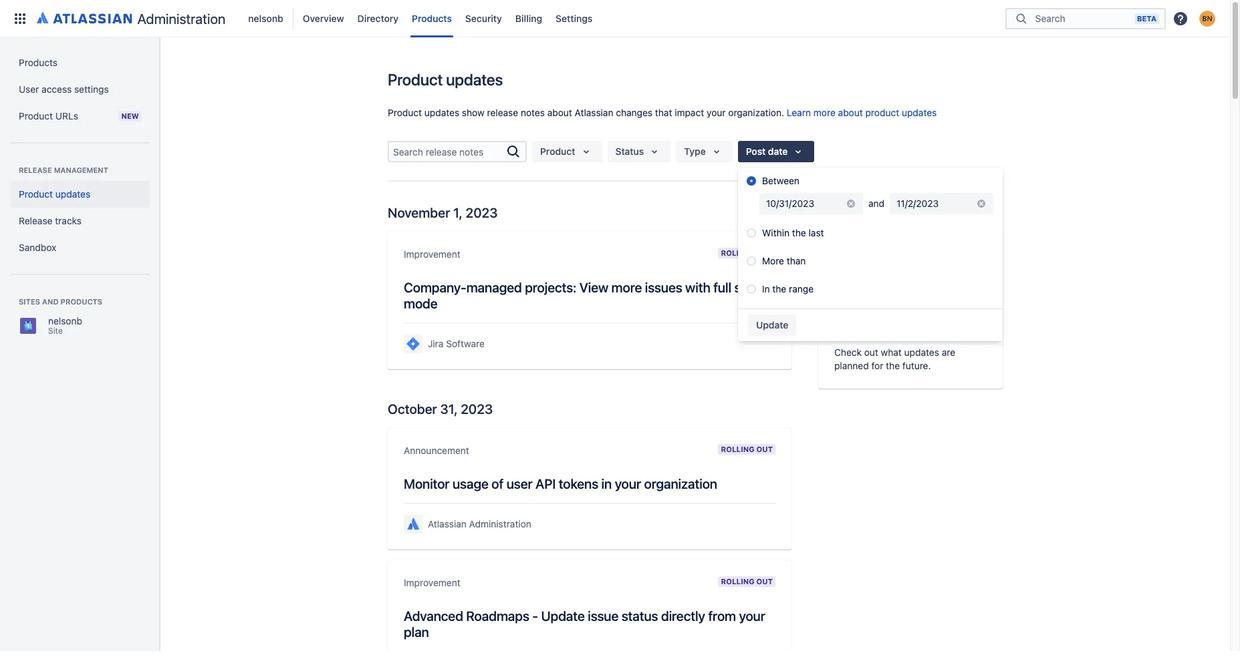 Task type: describe. For each thing, give the bounding box(es) containing it.
post date
[[746, 146, 788, 157]]

31,
[[440, 402, 458, 417]]

product urls
[[19, 110, 78, 122]]

november 1, 2023
[[388, 205, 498, 221]]

status
[[622, 609, 658, 625]]

planned
[[834, 360, 869, 372]]

your inside advanced roadmaps - update issue status directly from your plan
[[739, 609, 765, 625]]

product updates link
[[11, 181, 150, 208]]

clear image for 10/31/2023
[[846, 199, 857, 209]]

jira software
[[428, 338, 485, 350]]

show
[[462, 107, 485, 118]]

organization
[[644, 477, 717, 492]]

projects:
[[525, 280, 577, 296]]

improvement for advanced roadmaps - update issue status directly from your plan
[[404, 578, 461, 589]]

rolling for organization
[[721, 445, 755, 454]]

tokens
[[559, 477, 598, 492]]

security
[[465, 12, 502, 24]]

jira
[[428, 338, 444, 350]]

status
[[615, 146, 644, 157]]

rolling out for your
[[721, 578, 773, 586]]

are
[[942, 347, 956, 358]]

from
[[708, 609, 736, 625]]

site
[[48, 326, 63, 336]]

overview link
[[299, 8, 348, 29]]

atlassian administration
[[428, 519, 531, 530]]

management
[[54, 166, 108, 175]]

11/2/2023
[[897, 198, 939, 209]]

toggle navigation image
[[147, 53, 177, 80]]

software
[[446, 338, 485, 350]]

release management
[[19, 166, 108, 175]]

sandbox
[[19, 242, 56, 253]]

improvement for company-managed projects: view more issues with full screen mode
[[404, 249, 461, 260]]

issue
[[588, 609, 619, 625]]

date
[[768, 146, 788, 157]]

in
[[762, 284, 770, 295]]

within
[[762, 227, 790, 239]]

updates inside check out what updates are planned for the future.
[[904, 347, 939, 358]]

check out what updates are planned for the future. link
[[818, 232, 1003, 389]]

for
[[872, 360, 884, 372]]

10/31/2023
[[766, 198, 814, 209]]

monitor
[[404, 477, 450, 492]]

than
[[787, 255, 806, 267]]

learn more about product updates link
[[787, 107, 937, 118]]

security link
[[461, 8, 506, 29]]

update button
[[748, 315, 797, 336]]

october 31, 2023
[[388, 402, 493, 417]]

that
[[655, 107, 672, 118]]

atlassian administration image
[[405, 517, 421, 533]]

nelsonb site
[[48, 316, 82, 336]]

1 horizontal spatial product updates
[[388, 70, 503, 89]]

of
[[492, 477, 504, 492]]

issues
[[645, 280, 682, 296]]

rolling for your
[[721, 578, 755, 586]]

type button
[[676, 141, 733, 162]]

the for within
[[792, 227, 806, 239]]

view
[[580, 280, 609, 296]]

release for release management
[[19, 166, 52, 175]]

new
[[121, 112, 139, 120]]

beta
[[1137, 14, 1157, 22]]

directory link
[[353, 8, 403, 29]]

nelsonb for nelsonb
[[248, 12, 283, 24]]

1,
[[453, 205, 463, 221]]

type
[[684, 146, 706, 157]]

more
[[762, 255, 784, 267]]

sites
[[19, 298, 40, 306]]

between
[[762, 175, 800, 187]]

user access settings link
[[11, 76, 150, 103]]

managed
[[466, 280, 522, 296]]

company-
[[404, 280, 466, 296]]

out for screen
[[757, 249, 773, 257]]

post
[[746, 146, 766, 157]]

release tracks
[[19, 215, 82, 227]]

billing
[[515, 12, 542, 24]]

organization.
[[728, 107, 784, 118]]

announcement
[[404, 445, 469, 457]]

account image
[[1200, 10, 1216, 26]]

advanced
[[404, 609, 463, 625]]

screen
[[735, 280, 775, 296]]

update inside advanced roadmaps - update issue status directly from your plan
[[541, 609, 585, 625]]

user
[[507, 477, 533, 492]]

within the last
[[762, 227, 824, 239]]

october
[[388, 402, 437, 417]]

appswitcher icon image
[[12, 10, 28, 26]]

2023 for october 31, 2023
[[461, 402, 493, 417]]

overview
[[303, 12, 344, 24]]

1 horizontal spatial products link
[[408, 8, 456, 29]]

product updates show release notes about atlassian changes that impact your organization. learn more about product updates
[[388, 107, 937, 118]]

product inside "dropdown button"
[[540, 146, 575, 157]]

help icon image
[[1173, 10, 1189, 26]]

with
[[685, 280, 711, 296]]



Task type: locate. For each thing, give the bounding box(es) containing it.
check
[[834, 347, 862, 358]]

clear image right 11/2/2023
[[976, 199, 987, 209]]

november
[[388, 205, 450, 221]]

improvement up company-
[[404, 249, 461, 260]]

administration up "toggle navigation" icon
[[137, 10, 226, 26]]

1 horizontal spatial about
[[838, 107, 863, 118]]

1 horizontal spatial atlassian
[[575, 107, 614, 118]]

products for the rightmost products link
[[412, 12, 452, 24]]

0 vertical spatial release
[[19, 166, 52, 175]]

nelsonb left overview
[[248, 12, 283, 24]]

release for release tracks
[[19, 215, 52, 227]]

about right the notes
[[547, 107, 572, 118]]

2 release from the top
[[19, 215, 52, 227]]

0 vertical spatial product updates
[[388, 70, 503, 89]]

search image
[[506, 144, 522, 160]]

1 horizontal spatial your
[[707, 107, 726, 118]]

updates up show on the top of the page
[[446, 70, 503, 89]]

1 vertical spatial nelsonb
[[48, 316, 82, 327]]

1 vertical spatial rolling out
[[721, 445, 773, 454]]

about left product on the right top
[[838, 107, 863, 118]]

learn
[[787, 107, 811, 118]]

1 vertical spatial products
[[19, 57, 58, 68]]

0 horizontal spatial administration
[[137, 10, 226, 26]]

2 rolling from the top
[[721, 445, 755, 454]]

2 vertical spatial rolling out
[[721, 578, 773, 586]]

1 horizontal spatial administration
[[469, 519, 531, 530]]

1 horizontal spatial more
[[814, 107, 836, 118]]

1 horizontal spatial and
[[869, 198, 885, 209]]

api
[[536, 477, 556, 492]]

what
[[881, 347, 902, 358]]

1 out from the top
[[757, 249, 773, 257]]

2 vertical spatial your
[[739, 609, 765, 625]]

your right impact
[[707, 107, 726, 118]]

about
[[547, 107, 572, 118], [838, 107, 863, 118]]

administration inside "link"
[[137, 10, 226, 26]]

atlassian right atlassian administration image
[[428, 519, 467, 530]]

release left management
[[19, 166, 52, 175]]

0 horizontal spatial about
[[547, 107, 572, 118]]

3 rolling from the top
[[721, 578, 755, 586]]

the left last
[[792, 227, 806, 239]]

jira software image
[[405, 336, 421, 352], [405, 336, 421, 352]]

products inside global navigation 'element'
[[412, 12, 452, 24]]

1 horizontal spatial nelsonb
[[248, 12, 283, 24]]

in the range
[[762, 284, 814, 295]]

products up user
[[19, 57, 58, 68]]

update down in
[[756, 320, 789, 331]]

None radio
[[747, 177, 756, 186], [747, 257, 756, 266], [747, 285, 756, 294], [747, 177, 756, 186], [747, 257, 756, 266], [747, 285, 756, 294]]

1 vertical spatial improvement
[[404, 578, 461, 589]]

0 horizontal spatial clear image
[[846, 199, 857, 209]]

products left security
[[412, 12, 452, 24]]

administration link
[[32, 8, 231, 29]]

Search field
[[1032, 6, 1135, 30]]

your right in
[[615, 477, 641, 492]]

product button
[[532, 141, 602, 162]]

rolling out for screen
[[721, 249, 773, 257]]

directory
[[357, 12, 399, 24]]

more right learn
[[814, 107, 836, 118]]

0 horizontal spatial your
[[615, 477, 641, 492]]

1 vertical spatial products link
[[11, 49, 150, 76]]

rolling for screen
[[721, 249, 755, 257]]

user
[[19, 84, 39, 95]]

settings
[[556, 12, 593, 24]]

update right -
[[541, 609, 585, 625]]

release tracks link
[[11, 208, 150, 235]]

product
[[388, 70, 443, 89], [388, 107, 422, 118], [19, 110, 53, 122], [540, 146, 575, 157], [19, 189, 53, 200]]

1 vertical spatial your
[[615, 477, 641, 492]]

product updates
[[388, 70, 503, 89], [19, 189, 90, 200]]

search icon image
[[1014, 12, 1030, 25]]

2 vertical spatial the
[[886, 360, 900, 372]]

updates down management
[[55, 189, 90, 200]]

tracks
[[55, 215, 82, 227]]

1 vertical spatial update
[[541, 609, 585, 625]]

-
[[532, 609, 538, 625]]

0 vertical spatial out
[[757, 249, 773, 257]]

sandbox link
[[11, 235, 150, 261]]

updates right product on the right top
[[902, 107, 937, 118]]

0 vertical spatial your
[[707, 107, 726, 118]]

0 horizontal spatial update
[[541, 609, 585, 625]]

1 rolling from the top
[[721, 249, 755, 257]]

the down what
[[886, 360, 900, 372]]

your right from on the bottom right of page
[[739, 609, 765, 625]]

3 out from the top
[[757, 578, 773, 586]]

changes
[[616, 107, 653, 118]]

future.
[[903, 360, 931, 372]]

full
[[714, 280, 732, 296]]

and left 11/2/2023
[[869, 198, 885, 209]]

3 rolling out from the top
[[721, 578, 773, 586]]

nelsonb for nelsonb site
[[48, 316, 82, 327]]

administration banner
[[0, 0, 1230, 37]]

products link up 'settings'
[[11, 49, 150, 76]]

2 out from the top
[[757, 445, 773, 454]]

advanced roadmaps - update issue status directly from your plan
[[404, 609, 765, 641]]

rolling out for organization
[[721, 445, 773, 454]]

and
[[869, 198, 885, 209], [42, 298, 59, 306]]

update inside update button
[[756, 320, 789, 331]]

access
[[42, 84, 72, 95]]

more inside company-managed projects: view more issues with full screen mode
[[612, 280, 642, 296]]

2023 right 31,
[[461, 402, 493, 417]]

open datetime selection image
[[791, 144, 807, 160]]

urls
[[55, 110, 78, 122]]

products
[[61, 298, 102, 306]]

2 horizontal spatial your
[[739, 609, 765, 625]]

settings
[[74, 84, 109, 95]]

products for the bottommost products link
[[19, 57, 58, 68]]

1 vertical spatial administration
[[469, 519, 531, 530]]

1 release from the top
[[19, 166, 52, 175]]

1 rolling out from the top
[[721, 249, 773, 257]]

nelsonb link
[[244, 8, 287, 29]]

products link left security link
[[408, 8, 456, 29]]

nelsonb inside global navigation 'element'
[[248, 12, 283, 24]]

0 horizontal spatial atlassian
[[428, 519, 467, 530]]

usage
[[453, 477, 489, 492]]

global navigation element
[[8, 0, 1006, 37]]

atlassian left changes
[[575, 107, 614, 118]]

the inside check out what updates are planned for the future.
[[886, 360, 900, 372]]

release up sandbox on the top left of page
[[19, 215, 52, 227]]

clear image right 10/31/2023
[[846, 199, 857, 209]]

mode
[[404, 296, 438, 312]]

check out what updates are planned for the future.
[[834, 347, 956, 372]]

the
[[792, 227, 806, 239], [773, 284, 787, 295], [886, 360, 900, 372]]

user access settings
[[19, 84, 109, 95]]

0 horizontal spatial product updates
[[19, 189, 90, 200]]

updates left show on the top of the page
[[424, 107, 459, 118]]

1 horizontal spatial the
[[792, 227, 806, 239]]

your
[[707, 107, 726, 118], [615, 477, 641, 492], [739, 609, 765, 625]]

product updates inside product updates link
[[19, 189, 90, 200]]

product updates up show on the top of the page
[[388, 70, 503, 89]]

the for in
[[773, 284, 787, 295]]

impact
[[675, 107, 704, 118]]

company-managed projects: view more issues with full screen mode
[[404, 280, 775, 312]]

2 about from the left
[[838, 107, 863, 118]]

plan
[[404, 625, 429, 641]]

1 vertical spatial release
[[19, 215, 52, 227]]

product updates down 'release management'
[[19, 189, 90, 200]]

0 horizontal spatial nelsonb
[[48, 316, 82, 327]]

clear image
[[846, 199, 857, 209], [976, 199, 987, 209]]

post date button
[[738, 141, 815, 162]]

0 horizontal spatial products
[[19, 57, 58, 68]]

0 vertical spatial update
[[756, 320, 789, 331]]

1 vertical spatial more
[[612, 280, 642, 296]]

2023
[[466, 205, 498, 221], [461, 402, 493, 417]]

range
[[789, 284, 814, 295]]

Search text field
[[389, 142, 506, 161]]

nelsonb
[[248, 12, 283, 24], [48, 316, 82, 327]]

0 vertical spatial administration
[[137, 10, 226, 26]]

0 vertical spatial atlassian
[[575, 107, 614, 118]]

2 horizontal spatial the
[[886, 360, 900, 372]]

0 vertical spatial 2023
[[466, 205, 498, 221]]

1 horizontal spatial clear image
[[976, 199, 987, 209]]

rolling out
[[721, 249, 773, 257], [721, 445, 773, 454], [721, 578, 773, 586]]

2023 right the 1,
[[466, 205, 498, 221]]

0 horizontal spatial the
[[773, 284, 787, 295]]

improvement up advanced
[[404, 578, 461, 589]]

clear image for 11/2/2023
[[976, 199, 987, 209]]

billing link
[[511, 8, 546, 29]]

administration
[[137, 10, 226, 26], [469, 519, 531, 530]]

rolling
[[721, 249, 755, 257], [721, 445, 755, 454], [721, 578, 755, 586]]

administration down of
[[469, 519, 531, 530]]

2 improvement from the top
[[404, 578, 461, 589]]

the right in
[[773, 284, 787, 295]]

0 horizontal spatial and
[[42, 298, 59, 306]]

updates
[[446, 70, 503, 89], [424, 107, 459, 118], [902, 107, 937, 118], [55, 189, 90, 200], [904, 347, 939, 358]]

1 vertical spatial product updates
[[19, 189, 90, 200]]

0 vertical spatial and
[[869, 198, 885, 209]]

monitor usage of user api tokens in your organization
[[404, 477, 717, 492]]

release
[[487, 107, 518, 118]]

0 vertical spatial rolling out
[[721, 249, 773, 257]]

notes
[[521, 107, 545, 118]]

more right view
[[612, 280, 642, 296]]

product
[[866, 107, 900, 118]]

improvement
[[404, 249, 461, 260], [404, 578, 461, 589]]

2 rolling out from the top
[[721, 445, 773, 454]]

0 vertical spatial rolling
[[721, 249, 755, 257]]

2023 for november 1, 2023
[[466, 205, 498, 221]]

0 vertical spatial improvement
[[404, 249, 461, 260]]

None radio
[[747, 229, 756, 238]]

1 vertical spatial 2023
[[461, 402, 493, 417]]

1 horizontal spatial products
[[412, 12, 452, 24]]

0 vertical spatial nelsonb
[[248, 12, 283, 24]]

2 vertical spatial out
[[757, 578, 773, 586]]

0 vertical spatial the
[[792, 227, 806, 239]]

status button
[[607, 141, 671, 162]]

1 vertical spatial the
[[773, 284, 787, 295]]

updates up future.
[[904, 347, 939, 358]]

in
[[601, 477, 612, 492]]

atlassian image
[[37, 9, 132, 25], [37, 9, 132, 25]]

atlassian
[[575, 107, 614, 118], [428, 519, 467, 530]]

and right sites
[[42, 298, 59, 306]]

1 clear image from the left
[[846, 199, 857, 209]]

0 horizontal spatial products link
[[11, 49, 150, 76]]

0 vertical spatial products link
[[408, 8, 456, 29]]

1 vertical spatial atlassian
[[428, 519, 467, 530]]

nelsonb down sites and products
[[48, 316, 82, 327]]

2 clear image from the left
[[976, 199, 987, 209]]

1 vertical spatial and
[[42, 298, 59, 306]]

atlassian administration image
[[405, 517, 421, 533]]

0 vertical spatial more
[[814, 107, 836, 118]]

out for your
[[757, 578, 773, 586]]

more than
[[762, 255, 806, 267]]

1 vertical spatial rolling
[[721, 445, 755, 454]]

1 about from the left
[[547, 107, 572, 118]]

0 vertical spatial products
[[412, 12, 452, 24]]

last
[[809, 227, 824, 239]]

1 horizontal spatial update
[[756, 320, 789, 331]]

1 vertical spatial out
[[757, 445, 773, 454]]

settings link
[[552, 8, 597, 29]]

directly
[[661, 609, 705, 625]]

out for organization
[[757, 445, 773, 454]]

sites and products
[[19, 298, 102, 306]]

2 vertical spatial rolling
[[721, 578, 755, 586]]

1 improvement from the top
[[404, 249, 461, 260]]

release inside release tracks link
[[19, 215, 52, 227]]

0 horizontal spatial more
[[612, 280, 642, 296]]



Task type: vqa. For each thing, say whether or not it's contained in the screenshot.
out
yes



